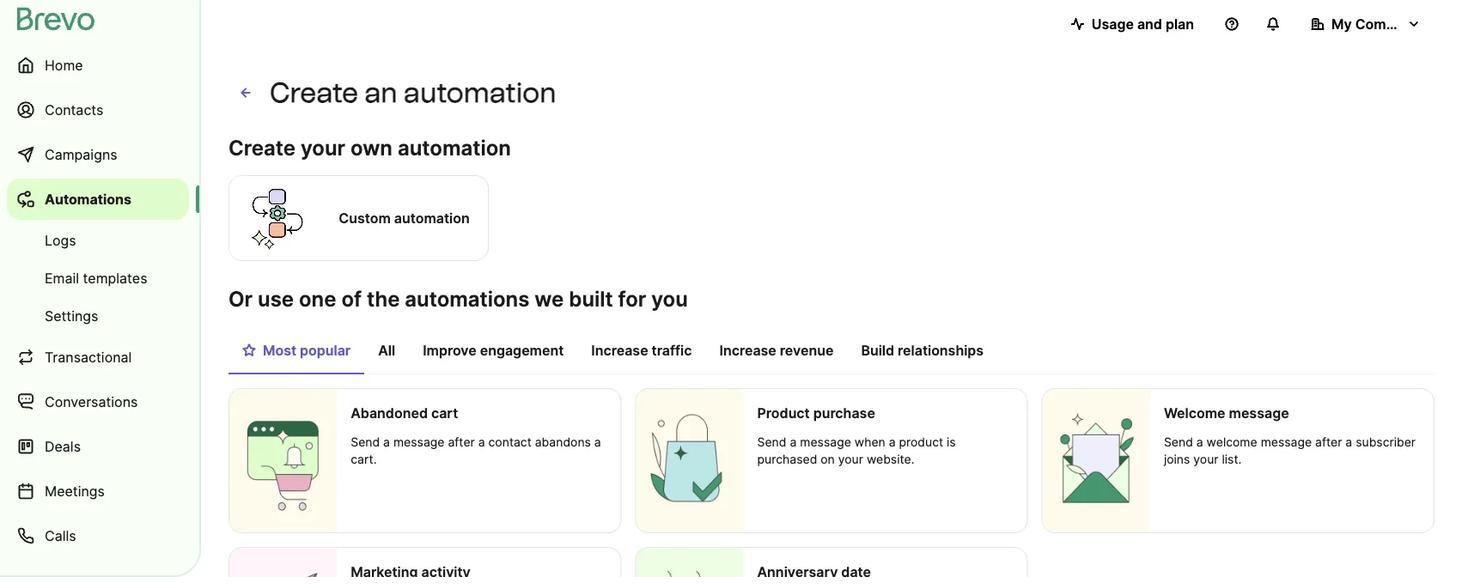 Task type: locate. For each thing, give the bounding box(es) containing it.
1 after from the left
[[448, 435, 475, 450]]

a up the purchased
[[790, 435, 797, 450]]

a down welcome
[[1197, 435, 1204, 450]]

one
[[299, 286, 336, 312]]

cart
[[431, 405, 458, 422]]

home
[[45, 57, 83, 73]]

increase left revenue
[[720, 342, 777, 359]]

1 send from the left
[[351, 435, 380, 450]]

2 increase from the left
[[720, 342, 777, 359]]

increase revenue link
[[706, 333, 848, 373]]

a right abandons
[[595, 435, 601, 450]]

0 horizontal spatial after
[[448, 435, 475, 450]]

0 horizontal spatial send
[[351, 435, 380, 450]]

send up cart. on the left of page
[[351, 435, 380, 450]]

create
[[270, 76, 358, 109], [229, 135, 296, 160]]

transactional link
[[7, 337, 189, 378]]

when
[[855, 435, 886, 450]]

welcome message
[[1164, 405, 1290, 422]]

email templates
[[45, 270, 147, 287]]

0 horizontal spatial increase
[[592, 342, 649, 359]]

0 vertical spatial automation
[[404, 76, 557, 109]]

joins
[[1164, 453, 1191, 467]]

message
[[1229, 405, 1290, 422], [394, 435, 445, 450], [800, 435, 852, 450], [1261, 435, 1313, 450]]

1 horizontal spatial increase
[[720, 342, 777, 359]]

1 increase from the left
[[592, 342, 649, 359]]

message inside send a message when a product is purchased on your website.
[[800, 435, 852, 450]]

1 horizontal spatial send
[[758, 435, 787, 450]]

you
[[652, 286, 688, 312]]

send a message after a contact abandons a cart.
[[351, 435, 601, 467]]

increase left traffic at the bottom
[[592, 342, 649, 359]]

send up the purchased
[[758, 435, 787, 450]]

4 a from the left
[[790, 435, 797, 450]]

of
[[342, 286, 362, 312]]

traffic
[[652, 342, 692, 359]]

message inside send a message after a contact abandons a cart.
[[394, 435, 445, 450]]

your
[[301, 135, 346, 160], [839, 453, 864, 467], [1194, 453, 1219, 467]]

templates
[[83, 270, 147, 287]]

increase inside 'link'
[[592, 342, 649, 359]]

automation
[[404, 76, 557, 109], [398, 135, 511, 160], [394, 210, 470, 226]]

2 after from the left
[[1316, 435, 1343, 450]]

after
[[448, 435, 475, 450], [1316, 435, 1343, 450]]

tab list
[[229, 333, 1435, 375]]

a left the contact
[[478, 435, 485, 450]]

0 vertical spatial create
[[270, 76, 358, 109]]

2 horizontal spatial your
[[1194, 453, 1219, 467]]

send inside send a welcome message after a subscriber joins your list.
[[1164, 435, 1194, 450]]

create your own automation
[[229, 135, 511, 160]]

after down cart
[[448, 435, 475, 450]]

custom
[[339, 210, 391, 226]]

a
[[383, 435, 390, 450], [478, 435, 485, 450], [595, 435, 601, 450], [790, 435, 797, 450], [889, 435, 896, 450], [1197, 435, 1204, 450], [1346, 435, 1353, 450]]

1 vertical spatial create
[[229, 135, 296, 160]]

increase
[[592, 342, 649, 359], [720, 342, 777, 359]]

2 vertical spatial automation
[[394, 210, 470, 226]]

a up the website.
[[889, 435, 896, 450]]

send inside send a message after a contact abandons a cart.
[[351, 435, 380, 450]]

contacts
[[45, 101, 103, 118]]

message up 'on'
[[800, 435, 852, 450]]

meetings
[[45, 483, 105, 500]]

product
[[758, 405, 810, 422]]

send
[[351, 435, 380, 450], [758, 435, 787, 450], [1164, 435, 1194, 450]]

send up 'joins'
[[1164, 435, 1194, 450]]

a left 'subscriber'
[[1346, 435, 1353, 450]]

settings link
[[7, 299, 189, 333]]

calls link
[[7, 516, 189, 557]]

3 send from the left
[[1164, 435, 1194, 450]]

my
[[1332, 15, 1353, 32]]

message right 'welcome'
[[1261, 435, 1313, 450]]

2 send from the left
[[758, 435, 787, 450]]

conversations
[[45, 394, 138, 410]]

2 horizontal spatial send
[[1164, 435, 1194, 450]]

logs link
[[7, 223, 189, 258]]

a down abandoned at bottom
[[383, 435, 390, 450]]

send for abandoned
[[351, 435, 380, 450]]

0 horizontal spatial your
[[301, 135, 346, 160]]

abandons
[[535, 435, 591, 450]]

send for welcome
[[1164, 435, 1194, 450]]

all
[[378, 342, 395, 359]]

1 horizontal spatial your
[[839, 453, 864, 467]]

1 horizontal spatial after
[[1316, 435, 1343, 450]]

send inside send a message when a product is purchased on your website.
[[758, 435, 787, 450]]

after left 'subscriber'
[[1316, 435, 1343, 450]]

use
[[258, 286, 294, 312]]

build relationships link
[[848, 333, 998, 373]]

transactional
[[45, 349, 132, 366]]

logs
[[45, 232, 76, 249]]

your left list.
[[1194, 453, 1219, 467]]

own
[[351, 135, 393, 160]]

meetings link
[[7, 471, 189, 512]]

increase revenue
[[720, 342, 834, 359]]

your right 'on'
[[839, 453, 864, 467]]

1 vertical spatial automation
[[398, 135, 511, 160]]

automation inside button
[[394, 210, 470, 226]]

your left own
[[301, 135, 346, 160]]

welcome
[[1164, 405, 1226, 422]]

built
[[569, 286, 613, 312]]

purchased
[[758, 453, 818, 467]]

message down abandoned cart
[[394, 435, 445, 450]]

revenue
[[780, 342, 834, 359]]

cart.
[[351, 453, 377, 467]]



Task type: vqa. For each thing, say whether or not it's contained in the screenshot.
complete. at right
no



Task type: describe. For each thing, give the bounding box(es) containing it.
automations
[[45, 191, 132, 208]]

company
[[1356, 15, 1419, 32]]

relationships
[[898, 342, 984, 359]]

usage and plan button
[[1058, 7, 1208, 41]]

create for create your own automation
[[229, 135, 296, 160]]

custom automation button
[[229, 173, 489, 264]]

product
[[899, 435, 944, 450]]

popular
[[300, 342, 351, 359]]

for
[[618, 286, 647, 312]]

automations link
[[7, 179, 189, 220]]

website.
[[867, 453, 915, 467]]

3 a from the left
[[595, 435, 601, 450]]

increase for increase revenue
[[720, 342, 777, 359]]

abandoned
[[351, 405, 428, 422]]

most popular link
[[229, 333, 365, 375]]

abandoned cart
[[351, 405, 458, 422]]

send a welcome message after a subscriber joins your list.
[[1164, 435, 1416, 467]]

campaigns
[[45, 146, 117, 163]]

my company
[[1332, 15, 1419, 32]]

send for product
[[758, 435, 787, 450]]

deals
[[45, 438, 81, 455]]

increase for increase traffic
[[592, 342, 649, 359]]

email templates link
[[7, 261, 189, 296]]

deals link
[[7, 426, 189, 468]]

most
[[263, 342, 297, 359]]

usage
[[1092, 15, 1134, 32]]

5 a from the left
[[889, 435, 896, 450]]

build relationships
[[862, 342, 984, 359]]

2 a from the left
[[478, 435, 485, 450]]

tab list containing most popular
[[229, 333, 1435, 375]]

improve
[[423, 342, 477, 359]]

product purchase
[[758, 405, 876, 422]]

6 a from the left
[[1197, 435, 1204, 450]]

purchase
[[814, 405, 876, 422]]

is
[[947, 435, 956, 450]]

the
[[367, 286, 400, 312]]

email
[[45, 270, 79, 287]]

7 a from the left
[[1346, 435, 1353, 450]]

create an automation
[[270, 76, 557, 109]]

settings
[[45, 308, 98, 324]]

home link
[[7, 45, 189, 86]]

dxrbf image
[[242, 344, 256, 358]]

your inside send a welcome message after a subscriber joins your list.
[[1194, 453, 1219, 467]]

or
[[229, 286, 253, 312]]

after inside send a message after a contact abandons a cart.
[[448, 435, 475, 450]]

subscriber
[[1356, 435, 1416, 450]]

contact
[[489, 435, 532, 450]]

contacts link
[[7, 89, 189, 131]]

my company button
[[1298, 7, 1435, 41]]

welcome
[[1207, 435, 1258, 450]]

message inside send a welcome message after a subscriber joins your list.
[[1261, 435, 1313, 450]]

1 a from the left
[[383, 435, 390, 450]]

most popular
[[263, 342, 351, 359]]

campaigns link
[[7, 134, 189, 175]]

improve engagement
[[423, 342, 564, 359]]

increase traffic
[[592, 342, 692, 359]]

after inside send a welcome message after a subscriber joins your list.
[[1316, 435, 1343, 450]]

calls
[[45, 528, 76, 544]]

improve engagement link
[[409, 333, 578, 373]]

build
[[862, 342, 895, 359]]

conversations link
[[7, 382, 189, 423]]

your inside send a message when a product is purchased on your website.
[[839, 453, 864, 467]]

increase traffic link
[[578, 333, 706, 373]]

create for create an automation
[[270, 76, 358, 109]]

automations
[[405, 286, 530, 312]]

we
[[535, 286, 564, 312]]

or use one of the automations we built for you
[[229, 286, 688, 312]]

list.
[[1223, 453, 1242, 467]]

message up 'welcome'
[[1229, 405, 1290, 422]]

send a message when a product is purchased on your website.
[[758, 435, 956, 467]]

and
[[1138, 15, 1163, 32]]

all link
[[365, 333, 409, 373]]

usage and plan
[[1092, 15, 1195, 32]]

on
[[821, 453, 835, 467]]

plan
[[1166, 15, 1195, 32]]

an
[[365, 76, 398, 109]]

engagement
[[480, 342, 564, 359]]

custom automation
[[339, 210, 470, 226]]



